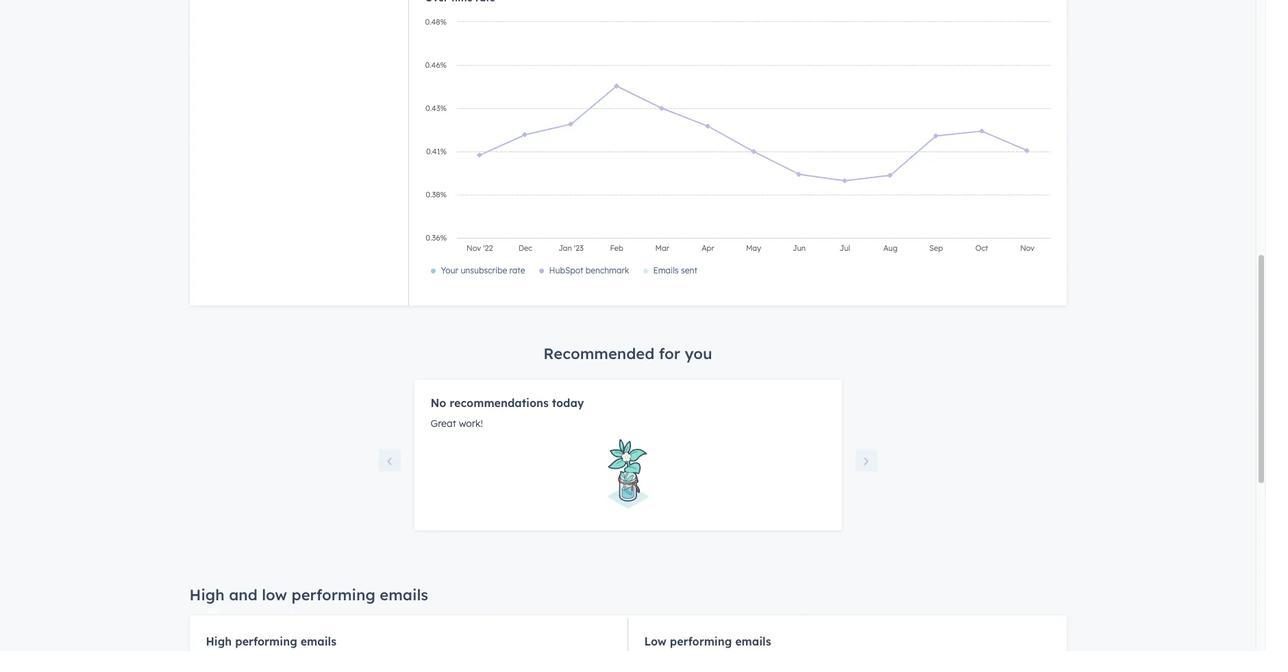 Task type: locate. For each thing, give the bounding box(es) containing it.
2 horizontal spatial emails
[[736, 635, 771, 648]]

great
[[431, 417, 456, 430]]

high for high and low performing emails
[[189, 585, 225, 604]]

high for high performing emails
[[206, 635, 232, 648]]

next image
[[861, 456, 872, 467]]

high
[[189, 585, 225, 604], [206, 635, 232, 648]]

unsubscribe
[[461, 265, 507, 276]]

previous image
[[384, 456, 395, 467]]

sent
[[681, 265, 698, 276]]

recommended
[[544, 344, 655, 363]]

0 horizontal spatial emails
[[301, 635, 336, 648]]

high down and at bottom
[[206, 635, 232, 648]]

performing
[[292, 585, 375, 604], [235, 635, 297, 648], [670, 635, 732, 648]]

1 vertical spatial high
[[206, 635, 232, 648]]

high performing emails
[[206, 635, 336, 648]]

interactive chart image
[[418, 15, 1057, 289]]

high left and at bottom
[[189, 585, 225, 604]]

toggle series visibility region
[[431, 265, 698, 276]]

emails
[[380, 585, 428, 604], [301, 635, 336, 648], [736, 635, 771, 648]]

you
[[685, 344, 713, 363]]

0 vertical spatial high
[[189, 585, 225, 604]]

no
[[431, 396, 446, 410]]

low
[[262, 585, 287, 604]]



Task type: describe. For each thing, give the bounding box(es) containing it.
performing for low performing emails
[[670, 635, 732, 648]]

hubspot benchmark
[[549, 265, 629, 276]]

emails for low performing emails
[[736, 635, 771, 648]]

your unsubscribe rate
[[441, 265, 525, 276]]

emails
[[653, 265, 679, 276]]

high and low performing emails
[[189, 585, 428, 604]]

low performing emails
[[645, 635, 771, 648]]

recommended for you
[[544, 344, 713, 363]]

emails sent
[[653, 265, 698, 276]]

emails for high performing emails
[[301, 635, 336, 648]]

low
[[645, 635, 667, 648]]

performing for high performing emails
[[235, 635, 297, 648]]

work!
[[459, 417, 483, 430]]

benchmark
[[586, 265, 629, 276]]

recommendations
[[450, 396, 549, 410]]

today
[[552, 396, 584, 410]]

no recommendations today
[[431, 396, 584, 410]]

1 horizontal spatial emails
[[380, 585, 428, 604]]

hubspot
[[549, 265, 584, 276]]

great work!
[[431, 417, 483, 430]]

rate
[[510, 265, 525, 276]]

for
[[659, 344, 681, 363]]

and
[[229, 585, 258, 604]]

your
[[441, 265, 459, 276]]



Task type: vqa. For each thing, say whether or not it's contained in the screenshot.
Previous image
yes



